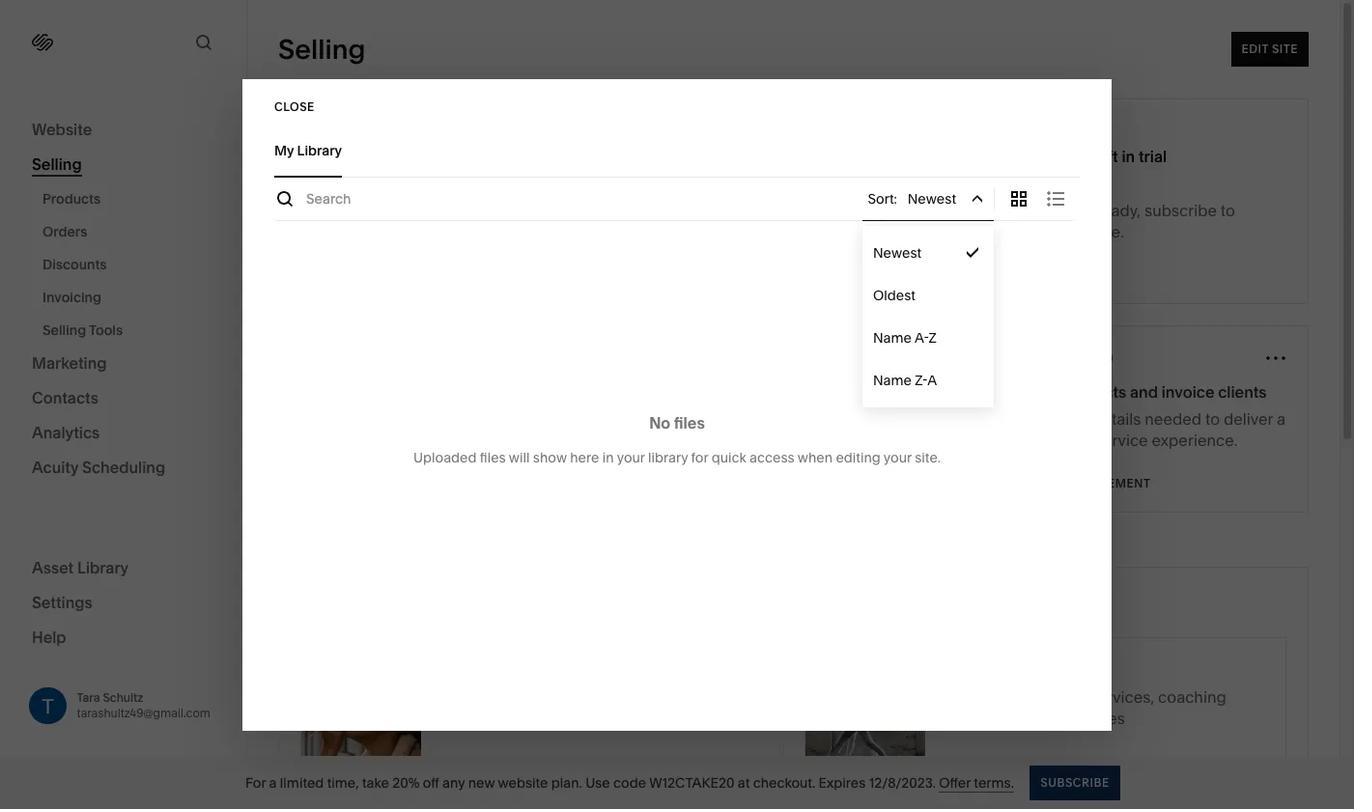 Task type: describe. For each thing, give the bounding box(es) containing it.
publish
[[1002, 222, 1055, 241]]

site
[[1272, 42, 1298, 56]]

list box containing newest
[[862, 232, 994, 402]]

editing
[[836, 449, 881, 466]]

your inside when you're ready, subscribe to publish your site.
[[1059, 222, 1091, 241]]

subscribe for bottommost subscribe button
[[1040, 775, 1109, 790]]

tools
[[89, 322, 123, 339]]

website
[[32, 120, 92, 139]]

none field containing sort:
[[862, 177, 994, 220]]

acuity scheduling link
[[32, 457, 214, 480]]

filling
[[335, 197, 375, 216]]

clients
[[1218, 382, 1267, 402]]

edit site button
[[1231, 32, 1309, 67]]

get started for 1st "get started" button from the right
[[946, 754, 1028, 769]]

details
[[1093, 409, 1141, 429]]

close button up create
[[274, 89, 315, 142]]

projects
[[1066, 382, 1126, 402]]

quick
[[711, 449, 746, 466]]

sell live, scheduled services, coaching appointments or classes
[[946, 688, 1226, 728]]

you
[[1092, 353, 1114, 364]]

the inside 'manage projects and invoice clients manage the details needed to deliver a professional service experience.'
[[1065, 409, 1089, 429]]

project
[[1002, 476, 1057, 491]]

suggested for you
[[1002, 353, 1114, 364]]

selling tools link
[[42, 314, 225, 347]]

asset
[[32, 558, 74, 577]]

create
[[274, 153, 343, 179]]

w12ctake20
[[649, 774, 734, 791]]

show
[[533, 449, 567, 466]]

to inside 'manage projects and invoice clients manage the details needed to deliver a professional service experience.'
[[1205, 409, 1220, 429]]

0 vertical spatial product
[[443, 153, 525, 179]]

discounts link
[[42, 248, 225, 281]]

here
[[570, 449, 599, 466]]

name
[[496, 197, 538, 216]]

project management
[[1002, 476, 1151, 491]]

a-
[[915, 329, 929, 347]]

image
[[455, 438, 495, 456]]

days
[[1056, 147, 1091, 166]]

marketing
[[32, 353, 107, 373]]

2 get started button from the left
[[946, 745, 1028, 779]]

20%
[[392, 774, 420, 791]]

help link
[[32, 626, 66, 648]]

you're
[[1047, 201, 1093, 220]]

needed
[[1145, 409, 1202, 429]]

invoicing link
[[42, 281, 225, 314]]

analytics
[[32, 423, 100, 442]]

Search field
[[306, 188, 862, 209]]

offer
[[939, 774, 971, 791]]

tarashultz49@gmail.com
[[77, 706, 211, 720]]

professional
[[1002, 431, 1091, 450]]

1 vertical spatial subscribe button
[[1029, 765, 1119, 800]]

no files
[[649, 413, 705, 432]]

selling tools
[[42, 322, 123, 339]]

cucumber $0.00
[[916, 303, 993, 348]]

trial
[[1139, 147, 1167, 166]]

settings link
[[32, 592, 214, 615]]

start
[[274, 197, 310, 216]]

your down up
[[348, 153, 393, 179]]

asset library link
[[32, 557, 214, 580]]

0 horizontal spatial products
[[42, 190, 101, 208]]

project management button
[[1002, 466, 1151, 501]]

for
[[245, 774, 266, 791]]

0 horizontal spatial for
[[691, 449, 708, 466]]

settings
[[32, 593, 93, 612]]

1 vertical spatial a
[[269, 774, 277, 791]]

1 manage from the top
[[1002, 382, 1062, 402]]

orders
[[42, 223, 87, 240]]

0 vertical spatial for
[[1068, 353, 1089, 364]]

1 vertical spatial site.
[[915, 449, 941, 466]]

when
[[798, 449, 833, 466]]

1 vertical spatial selling
[[32, 155, 82, 174]]

name for name z-a
[[873, 372, 912, 389]]

set up your store
[[305, 126, 478, 152]]

library for my library
[[297, 142, 342, 159]]

website link
[[32, 119, 214, 142]]

sell
[[946, 688, 973, 707]]

schultz
[[103, 690, 143, 705]]

days left in trial
[[1056, 147, 1167, 166]]

create your first product
[[274, 153, 525, 179]]

edit
[[1242, 42, 1269, 56]]

products button
[[305, 189, 931, 264]]

terms.
[[974, 774, 1014, 791]]

set
[[305, 126, 339, 152]]

contacts
[[32, 388, 98, 408]]

management
[[1060, 476, 1151, 491]]

close for close 'button' above create
[[274, 108, 315, 123]]

services,
[[1090, 688, 1154, 707]]

my library tab list
[[274, 124, 1080, 177]]

by
[[313, 197, 331, 216]]

1 vertical spatial in
[[602, 449, 614, 466]]

your up create your first product
[[375, 126, 420, 152]]

acuity
[[32, 458, 79, 477]]

add image
[[424, 438, 495, 456]]

experience.
[[1152, 431, 1238, 450]]

discounts
[[42, 256, 107, 273]]



Task type: vqa. For each thing, say whether or not it's contained in the screenshot.
the Width
no



Task type: locate. For each thing, give the bounding box(es) containing it.
live,
[[976, 688, 1005, 707]]

image.
[[296, 218, 346, 237]]

scheduling
[[82, 458, 165, 477]]

close button up set
[[274, 89, 315, 124]]

asset library
[[32, 558, 129, 577]]

access
[[750, 449, 795, 466]]

1 horizontal spatial a
[[1277, 409, 1286, 429]]

library for asset library
[[77, 558, 129, 577]]

files left the will
[[480, 449, 506, 466]]

0 horizontal spatial get started
[[443, 754, 524, 769]]

1 vertical spatial and
[[1130, 382, 1158, 402]]

my
[[274, 142, 294, 159]]

subscribe inside button
[[1040, 775, 1109, 790]]

to up the experience.
[[1205, 409, 1220, 429]]

2 started from the left
[[974, 754, 1028, 769]]

any
[[442, 774, 465, 791]]

z-
[[915, 372, 927, 389]]

the
[[406, 197, 430, 216], [1065, 409, 1089, 429]]

0 horizontal spatial a
[[269, 774, 277, 791]]

for left quick
[[691, 449, 708, 466]]

2 get started from the left
[[946, 754, 1028, 769]]

0 vertical spatial selling
[[278, 33, 366, 66]]

1 vertical spatial name
[[873, 372, 912, 389]]

1 started from the left
[[470, 754, 524, 769]]

limited
[[280, 774, 324, 791]]

newest inside list box
[[873, 244, 922, 262]]

files for no
[[674, 413, 705, 432]]

get up any
[[443, 754, 467, 769]]

when
[[1002, 201, 1044, 220]]

1 get from the left
[[443, 754, 467, 769]]

z
[[929, 329, 937, 347]]

in right 'here'
[[602, 449, 614, 466]]

0 vertical spatial library
[[297, 142, 342, 159]]

suggested
[[1002, 353, 1065, 364]]

0 vertical spatial name
[[873, 329, 912, 347]]

adding
[[573, 197, 625, 216]]

deliver
[[1224, 409, 1273, 429]]

subscribe button down publish
[[1002, 258, 1070, 293]]

2 close from the top
[[274, 108, 315, 123]]

get for first "get started" button
[[443, 754, 467, 769]]

help
[[32, 627, 66, 647]]

coaching
[[1158, 688, 1226, 707]]

1 vertical spatial products
[[358, 210, 416, 227]]

checkout.
[[753, 774, 815, 791]]

1 horizontal spatial get started
[[946, 754, 1028, 769]]

your left library
[[617, 449, 645, 466]]

product inside start by filling out the product name and adding an image.
[[434, 197, 493, 216]]

0 horizontal spatial started
[[470, 754, 524, 769]]

1 horizontal spatial started
[[974, 754, 1028, 769]]

analytics link
[[32, 422, 214, 445]]

uploaded files will show here in your library for quick access when editing your site.
[[413, 449, 941, 466]]

0 vertical spatial newest
[[908, 190, 956, 207]]

take
[[362, 774, 389, 791]]

1 horizontal spatial files
[[674, 413, 705, 432]]

manage down suggested
[[1002, 382, 1062, 402]]

selling up set
[[278, 33, 366, 66]]

0 vertical spatial subscribe
[[1002, 268, 1070, 282]]

0 horizontal spatial files
[[480, 449, 506, 466]]

library up settings link
[[77, 558, 129, 577]]

first
[[398, 153, 438, 179]]

manage
[[1002, 382, 1062, 402], [1002, 409, 1062, 429]]

0 horizontal spatial get started button
[[443, 745, 524, 779]]

a right for
[[269, 774, 277, 791]]

2 vertical spatial selling
[[42, 322, 86, 339]]

orders link
[[42, 215, 225, 248]]

in right left
[[1122, 147, 1135, 166]]

name left z-
[[873, 372, 912, 389]]

12/8/2023.
[[869, 774, 936, 791]]

site. down ready,
[[1095, 222, 1124, 241]]

for left you
[[1068, 353, 1089, 364]]

selling down the 'website'
[[32, 155, 82, 174]]

out
[[378, 197, 403, 216]]

1 vertical spatial library
[[77, 558, 129, 577]]

service
[[1095, 431, 1148, 450]]

and up details
[[1130, 382, 1158, 402]]

uploaded
[[413, 449, 477, 466]]

1 vertical spatial files
[[480, 449, 506, 466]]

and inside 'manage projects and invoice clients manage the details needed to deliver a professional service experience.'
[[1130, 382, 1158, 402]]

1 close from the top
[[274, 99, 315, 113]]

ready,
[[1096, 201, 1141, 220]]

0 vertical spatial the
[[406, 197, 430, 216]]

tara
[[77, 690, 100, 705]]

invoicing
[[42, 289, 101, 306]]

0 horizontal spatial site.
[[915, 449, 941, 466]]

2 name from the top
[[873, 372, 912, 389]]

get up offer
[[946, 754, 970, 769]]

the inside start by filling out the product name and adding an image.
[[406, 197, 430, 216]]

None field
[[862, 177, 994, 220]]

2 get from the left
[[946, 754, 970, 769]]

newest inside field
[[908, 190, 956, 207]]

get for 1st "get started" button from the right
[[946, 754, 970, 769]]

off
[[423, 774, 439, 791]]

start by filling out the product name and adding an image.
[[274, 197, 625, 237]]

files
[[674, 413, 705, 432], [480, 449, 506, 466]]

and inside start by filling out the product name and adding an image.
[[541, 197, 569, 216]]

0 vertical spatial manage
[[1002, 382, 1062, 402]]

1 horizontal spatial and
[[1130, 382, 1158, 402]]

library right my
[[297, 142, 342, 159]]

subscribe
[[1144, 201, 1217, 220]]

subscribe down or
[[1040, 775, 1109, 790]]

subscribe
[[1002, 268, 1070, 282], [1040, 775, 1109, 790]]

files for uploaded
[[480, 449, 506, 466]]

sort:
[[868, 190, 897, 207]]

subscribe for the topmost subscribe button
[[1002, 268, 1070, 282]]

to inside when you're ready, subscribe to publish your site.
[[1221, 201, 1235, 220]]

0 vertical spatial in
[[1122, 147, 1135, 166]]

or
[[1052, 709, 1067, 728]]

0 horizontal spatial get
[[443, 754, 467, 769]]

to
[[1221, 201, 1235, 220], [1205, 409, 1220, 429]]

get started up new
[[443, 754, 524, 769]]

marketing link
[[32, 353, 214, 376]]

1 name from the top
[[873, 329, 912, 347]]

0 vertical spatial to
[[1221, 201, 1235, 220]]

0 vertical spatial subscribe button
[[1002, 258, 1070, 293]]

newest right sort: on the top of page
[[908, 190, 956, 207]]

1 vertical spatial subscribe
[[1040, 775, 1109, 790]]

selling link
[[32, 154, 214, 177]]

products
[[42, 190, 101, 208], [358, 210, 416, 227]]

list box
[[862, 232, 994, 402]]

$0.00
[[916, 330, 950, 348]]

selling up marketing
[[42, 322, 86, 339]]

0 horizontal spatial the
[[406, 197, 430, 216]]

get started button right off
[[443, 745, 524, 779]]

library inside 'button'
[[297, 142, 342, 159]]

name left a- on the top
[[873, 329, 912, 347]]

1 horizontal spatial for
[[1068, 353, 1089, 364]]

1 vertical spatial to
[[1205, 409, 1220, 429]]

0 vertical spatial files
[[674, 413, 705, 432]]

newest up oldest on the right top of page
[[873, 244, 922, 262]]

get started button down appointments
[[946, 745, 1028, 779]]

1 vertical spatial product
[[434, 197, 493, 216]]

selling
[[278, 33, 366, 66], [32, 155, 82, 174], [42, 322, 86, 339]]

will
[[509, 449, 530, 466]]

0 vertical spatial site.
[[1095, 222, 1124, 241]]

1 vertical spatial the
[[1065, 409, 1089, 429]]

a right deliver
[[1277, 409, 1286, 429]]

started up new
[[470, 754, 524, 769]]

a inside 'manage projects and invoice clients manage the details needed to deliver a professional service experience.'
[[1277, 409, 1286, 429]]

1 get started from the left
[[443, 754, 524, 769]]

1 horizontal spatial library
[[297, 142, 342, 159]]

a
[[927, 372, 937, 389]]

products down create your first product
[[358, 210, 416, 227]]

products up orders
[[42, 190, 101, 208]]

1 vertical spatial manage
[[1002, 409, 1062, 429]]

1 horizontal spatial in
[[1122, 147, 1135, 166]]

product
[[443, 153, 525, 179], [434, 197, 493, 216]]

plan.
[[551, 774, 582, 791]]

get started up the terms.
[[946, 754, 1028, 769]]

subscribe down publish
[[1002, 268, 1070, 282]]

an
[[274, 218, 292, 237]]

products link
[[42, 183, 225, 215]]

1 get started button from the left
[[443, 745, 524, 779]]

0 vertical spatial products
[[42, 190, 101, 208]]

library
[[297, 142, 342, 159], [77, 558, 129, 577]]

2 manage from the top
[[1002, 409, 1062, 429]]

0 vertical spatial and
[[541, 197, 569, 216]]

0 horizontal spatial and
[[541, 197, 569, 216]]

oldest
[[873, 287, 915, 304]]

1 horizontal spatial the
[[1065, 409, 1089, 429]]

offer terms. link
[[939, 774, 1014, 792]]

no
[[649, 413, 670, 432]]

started
[[470, 754, 524, 769], [974, 754, 1028, 769]]

0 horizontal spatial in
[[602, 449, 614, 466]]

up
[[344, 126, 371, 152]]

product left name on the top of the page
[[434, 197, 493, 216]]

and right name on the top of the page
[[541, 197, 569, 216]]

0 horizontal spatial library
[[77, 558, 129, 577]]

1 horizontal spatial get started button
[[946, 745, 1028, 779]]

for a limited time, take 20% off any new website plan. use code w12ctake20 at checkout. expires 12/8/2023. offer terms.
[[245, 774, 1014, 791]]

newest
[[908, 190, 956, 207], [873, 244, 922, 262]]

site. right editing
[[915, 449, 941, 466]]

files right no at bottom left
[[674, 413, 705, 432]]

classes
[[1071, 709, 1125, 728]]

name for name a-z
[[873, 329, 912, 347]]

contacts link
[[32, 387, 214, 410]]

manage up professional
[[1002, 409, 1062, 429]]

the right out
[[406, 197, 430, 216]]

left
[[1094, 147, 1118, 166]]

1 vertical spatial for
[[691, 449, 708, 466]]

your right editing
[[884, 449, 912, 466]]

get started for first "get started" button
[[443, 754, 524, 769]]

started up the terms.
[[974, 754, 1028, 769]]

time,
[[327, 774, 359, 791]]

1 horizontal spatial products
[[358, 210, 416, 227]]

site. inside when you're ready, subscribe to publish your site.
[[1095, 222, 1124, 241]]

subscribe button down or
[[1029, 765, 1119, 800]]

products inside button
[[358, 210, 416, 227]]

appointments
[[946, 709, 1048, 728]]

product down store
[[443, 153, 525, 179]]

library
[[648, 449, 688, 466]]

subscribe button
[[1002, 258, 1070, 293], [1029, 765, 1119, 800]]

1 vertical spatial newest
[[873, 244, 922, 262]]

to right subscribe
[[1221, 201, 1235, 220]]

a
[[1277, 409, 1286, 429], [269, 774, 277, 791]]

close for close 'button' above set
[[274, 99, 315, 113]]

1 horizontal spatial get
[[946, 754, 970, 769]]

1 horizontal spatial site.
[[1095, 222, 1124, 241]]

invoice
[[1162, 382, 1214, 402]]

at
[[738, 774, 750, 791]]

for
[[1068, 353, 1089, 364], [691, 449, 708, 466]]

the down projects
[[1065, 409, 1089, 429]]

in
[[1122, 147, 1135, 166], [602, 449, 614, 466]]

your down you're
[[1059, 222, 1091, 241]]

0 vertical spatial a
[[1277, 409, 1286, 429]]



